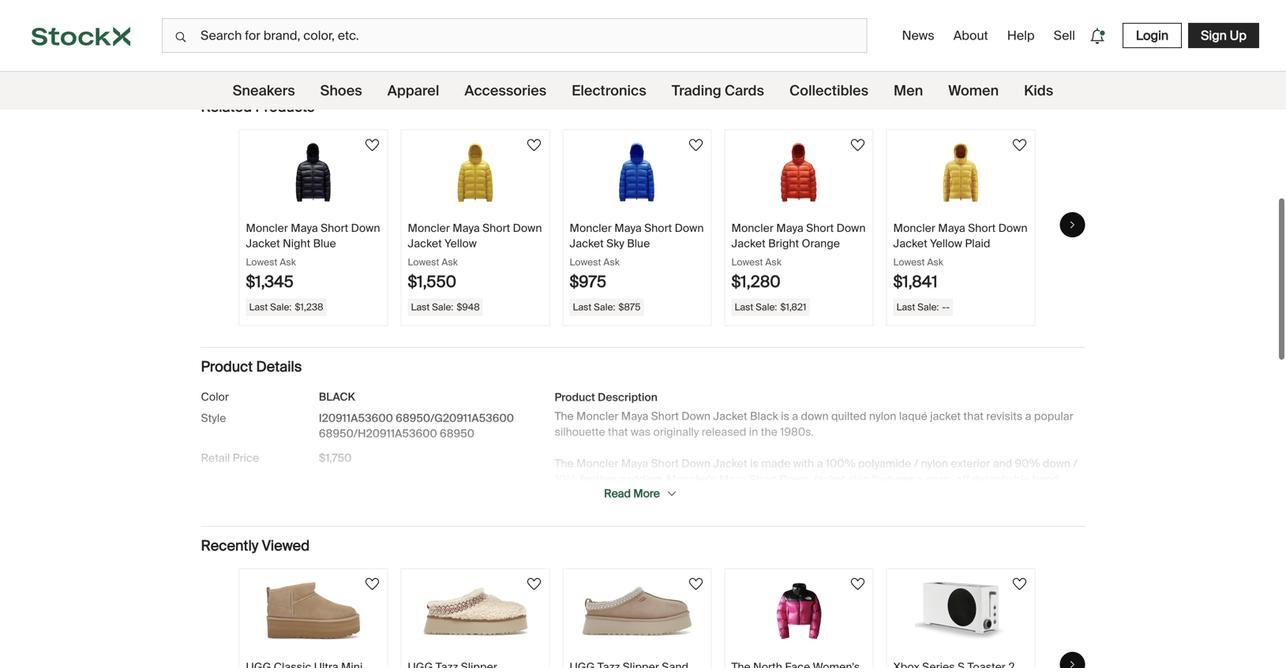 Task type: locate. For each thing, give the bounding box(es) containing it.
nylon inside the moncler maya short down jacket is made with a 100% polyamide / nylon exterior and 90% down / 10% feather padding. moncler's maya short down jacket also features a snap-off detachable hood, die-cast zipper pockets, and a snap-flap pocket on the left sleeve with a felt logo on it.
[[921, 457, 948, 471]]

was left originally
[[631, 425, 651, 440]]

0 horizontal spatial with
[[794, 457, 814, 471]]

moncler up night
[[246, 221, 288, 236]]

down up orange at the right top
[[837, 221, 866, 236]]

the up 10%
[[555, 457, 574, 471]]

price
[[233, 451, 259, 466]]

snap- up the felt
[[926, 473, 956, 487]]

0 vertical spatial is
[[781, 409, 790, 424]]

2 the from the top
[[555, 457, 574, 471]]

0 vertical spatial the
[[555, 409, 574, 424]]

is up "1980s."
[[781, 409, 790, 424]]

0 vertical spatial snap-
[[926, 473, 956, 487]]

jacket inside moncler maya short down jacket sky blue lowest ask $975
[[570, 236, 604, 251]]

moncler maya short down jacket night blue lowest ask $1,345
[[246, 221, 380, 292]]

$1,750.
[[922, 520, 957, 535]]

that right jacket
[[964, 409, 984, 424]]

5 sale: from the left
[[918, 301, 939, 314]]

follow image for $975
[[687, 136, 706, 155]]

0 horizontal spatial product
[[201, 358, 253, 376]]

0 horizontal spatial blue
[[313, 236, 336, 251]]

0 horizontal spatial that
[[608, 425, 628, 440]]

2 lowest from the left
[[408, 256, 439, 269]]

black
[[319, 390, 355, 405], [750, 409, 778, 424]]

ask
[[280, 256, 296, 269], [442, 256, 458, 269], [604, 256, 620, 269], [766, 256, 782, 269], [927, 256, 944, 269]]

product details
[[201, 358, 302, 376]]

$1,821
[[781, 301, 807, 314]]

0 horizontal spatial and
[[681, 488, 701, 503]]

lowest up "$1,550"
[[408, 256, 439, 269]]

1 sale: from the left
[[270, 301, 292, 314]]

last
[[249, 301, 268, 314], [411, 301, 430, 314], [573, 301, 592, 314], [735, 301, 754, 314], [897, 301, 916, 314]]

1 horizontal spatial is
[[781, 409, 790, 424]]

2 sale: from the left
[[432, 301, 454, 314]]

lowest for $1,280
[[732, 256, 763, 269]]

blue inside moncler maya short down jacket sky blue lowest ask $975
[[627, 236, 650, 251]]

1 on from the left
[[802, 488, 815, 503]]

released left in
[[702, 425, 747, 440]]

1 move carousel right image from the top
[[1068, 220, 1078, 230]]

lowest for $1,841
[[894, 256, 925, 269]]

the
[[761, 425, 778, 440], [818, 488, 835, 503], [833, 520, 850, 535]]

silhouette
[[555, 425, 605, 440]]

snap- down moncler's on the right bottom of the page
[[712, 488, 742, 503]]

read more button
[[600, 481, 682, 508]]

style
[[201, 412, 226, 426]]

the inside the moncler maya short down jacket is made with a 100% polyamide / nylon exterior and 90% down / 10% feather padding. moncler's maya short down jacket also features a snap-off detachable hood, die-cast zipper pockets, and a snap-flap pocket on the left sleeve with a felt logo on it.
[[555, 457, 574, 471]]

moncler up "$1,550"
[[408, 221, 450, 236]]

move carousel right image
[[1068, 220, 1078, 230], [1068, 661, 1078, 669]]

nextproductimage image up accessories
[[470, 18, 532, 62]]

0 vertical spatial the
[[761, 425, 778, 440]]

the inside the moncler maya short down jacket black is a down quilted nylon laqué jacket that revisits a popular silhouette that was originally released in the 1980s.
[[761, 425, 778, 440]]

10%
[[555, 473, 577, 487]]

details
[[256, 358, 302, 376]]

shoes link
[[320, 72, 362, 110]]

last down $1,841
[[897, 301, 916, 314]]

moncler maya short down jacket yellow image
[[420, 143, 531, 202]]

yellow left "plaid"
[[930, 236, 963, 251]]

yellow
[[445, 236, 477, 251], [930, 236, 963, 251]]

1 vertical spatial the
[[555, 457, 574, 471]]

related
[[201, 98, 252, 116]]

5 lowest from the left
[[894, 256, 925, 269]]

trading cards
[[672, 82, 764, 100]]

1 horizontal spatial /
[[1074, 457, 1078, 471]]

short up "plaid"
[[968, 221, 996, 236]]

1 vertical spatial black
[[750, 409, 778, 424]]

0 vertical spatial nylon
[[869, 409, 897, 424]]

product up silhouette
[[555, 390, 595, 405]]

moncler inside moncler maya short down jacket sky blue lowest ask $975
[[570, 221, 612, 236]]

ask down bright
[[766, 256, 782, 269]]

1 horizontal spatial down
[[1043, 457, 1071, 471]]

ask down sky
[[604, 256, 620, 269]]

1 vertical spatial the
[[818, 488, 835, 503]]

down
[[351, 221, 380, 236], [513, 221, 542, 236], [675, 221, 704, 236], [837, 221, 866, 236], [999, 221, 1028, 236], [682, 409, 711, 424], [682, 457, 711, 471], [780, 473, 809, 487], [682, 520, 711, 535]]

sell
[[1054, 27, 1076, 44]]

short up orange at the right top
[[806, 221, 834, 236]]

short down 'moncler maya short down jacket night blue' image on the top left
[[321, 221, 348, 236]]

down up "1980s."
[[801, 409, 829, 424]]

product description
[[555, 390, 658, 405]]

lowest inside moncler maya short down jacket yellow plaid lowest ask $1,841
[[894, 256, 925, 269]]

1 horizontal spatial yellow
[[930, 236, 963, 251]]

maya up the padding.
[[621, 457, 649, 471]]

0 vertical spatial was
[[631, 425, 651, 440]]

ask inside moncler maya short down jacket yellow plaid lowest ask $1,841
[[927, 256, 944, 269]]

and down moncler's on the right bottom of the page
[[681, 488, 701, 503]]

ask inside moncler maya short down jacket bright orange lowest ask $1,280
[[766, 256, 782, 269]]

ask inside moncler maya short down jacket night blue lowest ask $1,345
[[280, 256, 296, 269]]

0 vertical spatial move carousel right image
[[1068, 220, 1078, 230]]

apparel
[[388, 82, 439, 100]]

nylon up the felt
[[921, 457, 948, 471]]

down
[[801, 409, 829, 424], [1043, 457, 1071, 471]]

blue right sky
[[627, 236, 650, 251]]

last for $1,841
[[897, 301, 916, 314]]

1 horizontal spatial with
[[892, 488, 913, 503]]

laqué
[[899, 409, 928, 424]]

lowest inside moncler maya short down jacket yellow lowest ask $1,550
[[408, 256, 439, 269]]

on
[[802, 488, 815, 503], [968, 488, 981, 503]]

jacket inside moncler maya short down jacket yellow plaid lowest ask $1,841
[[894, 236, 928, 251]]

lowest up $1,280
[[732, 256, 763, 269]]

down inside moncler maya short down jacket yellow lowest ask $1,550
[[513, 221, 542, 236]]

3 sale: from the left
[[594, 301, 615, 314]]

jacket down 100%
[[811, 473, 846, 487]]

ask up $1,841
[[927, 256, 944, 269]]

jacket left bright
[[732, 236, 766, 251]]

jacket
[[930, 409, 961, 424]]

blue for $1,345
[[313, 236, 336, 251]]

1 - from the left
[[942, 301, 946, 314]]

1 vertical spatial with
[[892, 488, 913, 503]]

product
[[201, 358, 253, 376], [555, 390, 595, 405]]

maya down moncler maya short down jacket yellow image
[[453, 221, 480, 236]]

0 horizontal spatial is
[[750, 457, 759, 471]]

jacket left sky
[[570, 236, 604, 251]]

ask for $1,280
[[766, 256, 782, 269]]

nextproductimage image up the shoes
[[306, 18, 368, 62]]

with down features
[[892, 488, 913, 503]]

1 horizontal spatial blue
[[627, 236, 650, 251]]

1 horizontal spatial on
[[968, 488, 981, 503]]

moncler up 'feather'
[[577, 457, 619, 471]]

with right made
[[794, 457, 814, 471]]

and up detachable
[[993, 457, 1013, 471]]

collectibles link
[[790, 72, 869, 110]]

a down moncler's on the right bottom of the page
[[703, 488, 710, 503]]

5 ask from the left
[[927, 256, 944, 269]]

4 last from the left
[[735, 301, 754, 314]]

shoes
[[320, 82, 362, 100]]

felt
[[925, 488, 941, 503]]

on left it.
[[968, 488, 981, 503]]

sneakers link
[[233, 72, 295, 110]]

0 vertical spatial black
[[319, 390, 355, 405]]

yellow up "$1,550"
[[445, 236, 477, 251]]

1 vertical spatial move carousel right image
[[1068, 661, 1078, 669]]

lowest up '$1,345'
[[246, 256, 278, 269]]

1 horizontal spatial nylon
[[921, 457, 948, 471]]

is
[[781, 409, 790, 424], [750, 457, 759, 471]]

1 blue from the left
[[313, 236, 336, 251]]

maya up "plaid"
[[938, 221, 966, 236]]

a right features
[[917, 473, 923, 487]]

jacket up moncler's on the right bottom of the page
[[713, 409, 748, 424]]

maya down the read more
[[621, 520, 649, 535]]

2 last from the left
[[411, 301, 430, 314]]

1 horizontal spatial black
[[750, 409, 778, 424]]

4 ask from the left
[[766, 256, 782, 269]]

maya up sky
[[615, 221, 642, 236]]

lowest inside moncler maya short down jacket bright orange lowest ask $1,280
[[732, 256, 763, 269]]

short inside the moncler maya short down jacket black is a down quilted nylon laqué jacket that revisits a popular silhouette that was originally released in the 1980s.
[[651, 409, 679, 424]]

short up the padding.
[[651, 457, 679, 471]]

the inside the moncler maya short down jacket black is a down quilted nylon laqué jacket that revisits a popular silhouette that was originally released in the 1980s.
[[555, 409, 574, 424]]

3 the from the top
[[555, 520, 574, 535]]

down inside the moncler maya short down jacket black is a down quilted nylon laqué jacket that revisits a popular silhouette that was originally released in the 1980s.
[[801, 409, 829, 424]]

yellow inside moncler maya short down jacket yellow lowest ask $1,550
[[445, 236, 477, 251]]

3 ask from the left
[[604, 256, 620, 269]]

our
[[741, 45, 760, 59]]

lowest inside moncler maya short down jacket sky blue lowest ask $975
[[570, 256, 601, 269]]

1 vertical spatial snap-
[[712, 488, 742, 503]]

was inside the moncler maya short down jacket black is a down quilted nylon laqué jacket that revisits a popular silhouette that was originally released in the 1980s.
[[631, 425, 651, 440]]

lowest for $1,345
[[246, 256, 278, 269]]

last sale: $875
[[573, 301, 641, 314]]

3 lowest from the left
[[570, 256, 601, 269]]

short inside moncler maya short down jacket bright orange lowest ask $1,280
[[806, 221, 834, 236]]

1 vertical spatial nylon
[[921, 457, 948, 471]]

the down die-
[[555, 520, 574, 535]]

that down description
[[608, 425, 628, 440]]

cards
[[725, 82, 764, 100]]

1 vertical spatial released
[[773, 520, 818, 535]]

ugg classic ultra mini platform boot sand (women's) image
[[258, 583, 369, 642]]

the right at
[[833, 520, 850, 535]]

lowest inside moncler maya short down jacket night blue lowest ask $1,345
[[246, 256, 278, 269]]

popular
[[1034, 409, 1074, 424]]

feather
[[580, 473, 617, 487]]

ugg tazz slipper heritage braid natural (women's) image
[[420, 583, 531, 642]]

nylon left laqué
[[869, 409, 897, 424]]

maya inside moncler maya short down jacket sky blue lowest ask $975
[[615, 221, 642, 236]]

die-
[[555, 488, 576, 503]]

sale: down $1,841
[[918, 301, 939, 314]]

jacket up "$1,550"
[[408, 236, 442, 251]]

sale: for $1,841
[[918, 301, 939, 314]]

black up in
[[750, 409, 778, 424]]

yellow for ask
[[930, 236, 963, 251]]

men link
[[894, 72, 923, 110]]

1 yellow from the left
[[445, 236, 477, 251]]

0 horizontal spatial nylon
[[869, 409, 897, 424]]

collectibles
[[790, 82, 869, 100]]

jacket up $1,841
[[894, 236, 928, 251]]

2 vertical spatial the
[[555, 520, 574, 535]]

maya inside moncler maya short down jacket night blue lowest ask $1,345
[[291, 221, 318, 236]]

recently viewed
[[201, 537, 310, 556]]

ask for $1,841
[[927, 256, 944, 269]]

down down moncler maya short down jacket sky blue image
[[675, 221, 704, 236]]

detachable
[[972, 473, 1030, 487]]

follow image
[[363, 136, 382, 155], [363, 575, 382, 594], [687, 575, 706, 594], [849, 575, 868, 594], [1010, 575, 1029, 594]]

the for the moncler maya short down jacket was released at the retail price of $1,750.
[[555, 520, 574, 535]]

0 vertical spatial that
[[964, 409, 984, 424]]

accessories link
[[465, 72, 547, 110]]

down up hood,
[[1043, 457, 1071, 471]]

90%
[[1015, 457, 1040, 471]]

5 last from the left
[[897, 301, 916, 314]]

also
[[848, 473, 870, 487]]

sale: left $1,821
[[756, 301, 777, 314]]

0 vertical spatial released
[[702, 425, 747, 440]]

originally
[[654, 425, 699, 440]]

moncler down the cast
[[577, 520, 619, 535]]

3 last from the left
[[573, 301, 592, 314]]

1 horizontal spatial product
[[555, 390, 595, 405]]

maya
[[291, 221, 318, 236], [453, 221, 480, 236], [615, 221, 642, 236], [776, 221, 804, 236], [938, 221, 966, 236], [621, 409, 649, 424], [621, 457, 649, 471], [719, 473, 747, 487], [621, 520, 649, 535]]

0 vertical spatial down
[[801, 409, 829, 424]]

ask inside moncler maya short down jacket sky blue lowest ask $975
[[604, 256, 620, 269]]

it.
[[984, 488, 993, 503]]

1 vertical spatial and
[[681, 488, 701, 503]]

last down "$1,550"
[[411, 301, 430, 314]]

last for $1,280
[[735, 301, 754, 314]]

2 ask from the left
[[442, 256, 458, 269]]

1 vertical spatial down
[[1043, 457, 1071, 471]]

moncler up sky
[[570, 221, 612, 236]]

0 horizontal spatial /
[[914, 457, 919, 471]]

4 sale: from the left
[[756, 301, 777, 314]]

2 move carousel right image from the top
[[1068, 661, 1078, 669]]

blue inside moncler maya short down jacket night blue lowest ask $1,345
[[313, 236, 336, 251]]

moncler
[[246, 221, 288, 236], [408, 221, 450, 236], [570, 221, 612, 236], [732, 221, 774, 236], [894, 221, 936, 236], [577, 409, 619, 424], [577, 457, 619, 471], [577, 520, 619, 535]]

down inside the moncler maya short down jacket is made with a 100% polyamide / nylon exterior and 90% down / 10% feather padding. moncler's maya short down jacket also features a snap-off detachable hood, die-cast zipper pockets, and a snap-flap pocket on the left sleeve with a felt logo on it.
[[1043, 457, 1071, 471]]

jacket inside moncler maya short down jacket yellow lowest ask $1,550
[[408, 236, 442, 251]]

moncler maya short down jacket sky blue image
[[582, 143, 693, 202]]

1 vertical spatial that
[[608, 425, 628, 440]]

1 last from the left
[[249, 301, 268, 314]]

electronics
[[572, 82, 647, 100]]

0 vertical spatial and
[[993, 457, 1013, 471]]

nextproductimage image
[[224, 9, 285, 71], [306, 18, 368, 62], [388, 18, 450, 62], [470, 18, 532, 62], [552, 18, 614, 62], [635, 18, 696, 62]]

short up originally
[[651, 409, 679, 424]]

lowest up $1,841
[[894, 256, 925, 269]]

0 horizontal spatial on
[[802, 488, 815, 503]]

night
[[283, 236, 311, 251]]

last down $1,280
[[735, 301, 754, 314]]

lowest up $975 at the top of the page
[[570, 256, 601, 269]]

sale: for $975
[[594, 301, 615, 314]]

follow image for 'moncler maya short down jacket night blue' image on the top left
[[363, 136, 382, 155]]

1 vertical spatial is
[[750, 457, 759, 471]]

2 blue from the left
[[627, 236, 650, 251]]

1 horizontal spatial was
[[750, 520, 770, 535]]

0 horizontal spatial released
[[702, 425, 747, 440]]

polyamide
[[859, 457, 912, 471]]

the left left at the right bottom of the page
[[818, 488, 835, 503]]

blue
[[313, 236, 336, 251], [627, 236, 650, 251]]

ask down night
[[280, 256, 296, 269]]

trading
[[672, 82, 722, 100]]

down down moncler maya short down jacket yellow plaid image
[[999, 221, 1028, 236]]

1 vertical spatial product
[[555, 390, 595, 405]]

was down flap
[[750, 520, 770, 535]]

sign up button
[[1189, 23, 1260, 48]]

product for product description
[[555, 390, 595, 405]]

0 vertical spatial product
[[201, 358, 253, 376]]

1 horizontal spatial snap-
[[926, 473, 956, 487]]

is left made
[[750, 457, 759, 471]]

1 ask from the left
[[280, 256, 296, 269]]

tab list
[[214, 5, 706, 75]]

jacket
[[246, 236, 280, 251], [408, 236, 442, 251], [570, 236, 604, 251], [732, 236, 766, 251], [894, 236, 928, 251], [713, 409, 748, 424], [713, 457, 748, 471], [811, 473, 846, 487], [713, 520, 748, 535]]

last for $1,550
[[411, 301, 430, 314]]

down up originally
[[682, 409, 711, 424]]

ask up "$1,550"
[[442, 256, 458, 269]]

follow image for ugg tazz slipper sand (women's) image
[[687, 575, 706, 594]]

the
[[555, 409, 574, 424], [555, 457, 574, 471], [555, 520, 574, 535]]

pockets,
[[635, 488, 679, 503]]

0 horizontal spatial down
[[801, 409, 829, 424]]

the moncler maya short down jacket black is a down quilted nylon laqué jacket that revisits a popular silhouette that was originally released in the 1980s.
[[555, 409, 1074, 440]]

sneakers
[[233, 82, 295, 100]]

0 horizontal spatial was
[[631, 425, 651, 440]]

jacket inside moncler maya short down jacket bright orange lowest ask $1,280
[[732, 236, 766, 251]]

4 lowest from the left
[[732, 256, 763, 269]]

0 horizontal spatial yellow
[[445, 236, 477, 251]]

last sale: $1,821
[[735, 301, 807, 314]]

jacket down flap
[[713, 520, 748, 535]]

moncler up bright
[[732, 221, 774, 236]]

revisits
[[987, 409, 1023, 424]]

sale: for $1,345
[[270, 301, 292, 314]]

-
[[942, 301, 946, 314], [946, 301, 950, 314]]

yellow inside moncler maya short down jacket yellow plaid lowest ask $1,841
[[930, 236, 963, 251]]

last down $975 at the top of the page
[[573, 301, 592, 314]]

maya down description
[[621, 409, 649, 424]]

retail
[[201, 451, 230, 466]]

pocket
[[764, 488, 799, 503]]

sell link
[[1048, 21, 1082, 50]]

1 lowest from the left
[[246, 256, 278, 269]]

down inside moncler maya short down jacket bright orange lowest ask $1,280
[[837, 221, 866, 236]]

maya inside moncler maya short down jacket yellow lowest ask $1,550
[[453, 221, 480, 236]]

men
[[894, 82, 923, 100]]

0 horizontal spatial snap-
[[712, 488, 742, 503]]

sale: for $1,550
[[432, 301, 454, 314]]

sale: left the $948
[[432, 301, 454, 314]]

black up i20911a53600
[[319, 390, 355, 405]]

moncler down product description
[[577, 409, 619, 424]]

follow image
[[525, 136, 544, 155], [687, 136, 706, 155], [849, 136, 868, 155], [1010, 136, 1029, 155], [525, 575, 544, 594]]

short inside moncler maya short down jacket night blue lowest ask $1,345
[[321, 221, 348, 236]]

moncler maya short down jacket bright orange lowest ask $1,280
[[732, 221, 866, 292]]

down inside moncler maya short down jacket yellow plaid lowest ask $1,841
[[999, 221, 1028, 236]]

promise
[[763, 45, 805, 59]]

short up flap
[[749, 473, 777, 487]]

bright
[[768, 236, 799, 251]]

the up silhouette
[[555, 409, 574, 424]]

0 horizontal spatial black
[[319, 390, 355, 405]]

down down 'moncler maya short down jacket night blue' image on the top left
[[351, 221, 380, 236]]

nylon
[[869, 409, 897, 424], [921, 457, 948, 471]]

maya up night
[[291, 221, 318, 236]]

maya up bright
[[776, 221, 804, 236]]

product up color
[[201, 358, 253, 376]]

1 the from the top
[[555, 409, 574, 424]]

short down moncler maya short down jacket yellow image
[[483, 221, 510, 236]]

stockx logo link
[[0, 0, 162, 71]]

2 yellow from the left
[[930, 236, 963, 251]]

ask for $975
[[604, 256, 620, 269]]

sale: left $875 at left
[[594, 301, 615, 314]]

/ right the 90%
[[1074, 457, 1078, 471]]

on right pocket
[[802, 488, 815, 503]]



Task type: vqa. For each thing, say whether or not it's contained in the screenshot.


Task type: describe. For each thing, give the bounding box(es) containing it.
a left 100%
[[817, 457, 823, 471]]

product category switcher element
[[0, 72, 1286, 110]]

products
[[255, 98, 315, 116]]

68950/h20911a53600
[[319, 427, 437, 441]]

down inside moncler maya short down jacket night blue lowest ask $1,345
[[351, 221, 380, 236]]

last sale: $948
[[411, 301, 480, 314]]

news link
[[896, 21, 941, 50]]

maya inside the moncler maya short down jacket black is a down quilted nylon laqué jacket that revisits a popular silhouette that was originally released in the 1980s.
[[621, 409, 649, 424]]

down up moncler's on the right bottom of the page
[[682, 457, 711, 471]]

$875
[[619, 301, 641, 314]]

electronics link
[[572, 72, 647, 110]]

moncler inside the moncler maya short down jacket black is a down quilted nylon laqué jacket that revisits a popular silhouette that was originally released in the 1980s.
[[577, 409, 619, 424]]

$1,841
[[894, 272, 938, 292]]

short inside moncler maya short down jacket yellow plaid lowest ask $1,841
[[968, 221, 996, 236]]

padding.
[[619, 473, 664, 487]]

price
[[880, 520, 906, 535]]

nextproductimage image up electronics link
[[552, 18, 614, 62]]

left
[[837, 488, 854, 503]]

logo
[[943, 488, 966, 503]]

down inside the moncler maya short down jacket black is a down quilted nylon laqué jacket that revisits a popular silhouette that was originally released in the 1980s.
[[682, 409, 711, 424]]

more
[[634, 487, 660, 502]]

kids link
[[1024, 72, 1054, 110]]

blue for $975
[[627, 236, 650, 251]]

flap
[[742, 488, 762, 503]]

follow image for $1,280
[[849, 136, 868, 155]]

hood,
[[1033, 473, 1062, 487]]

last for $975
[[573, 301, 592, 314]]

nextproductimage image up sneakers link
[[224, 9, 285, 71]]

related products
[[201, 98, 315, 116]]

a right revisits
[[1026, 409, 1032, 424]]

nylon inside the moncler maya short down jacket black is a down quilted nylon laqué jacket that revisits a popular silhouette that was originally released in the 1980s.
[[869, 409, 897, 424]]

orange
[[802, 236, 840, 251]]

last sale: --
[[897, 301, 950, 314]]

our promise
[[741, 45, 805, 59]]

1980s.
[[780, 425, 814, 440]]

notification unread icon image
[[1087, 25, 1109, 47]]

move carousel right image for products
[[1068, 220, 1078, 230]]

login button
[[1123, 23, 1182, 48]]

moncler inside moncler maya short down jacket yellow lowest ask $1,550
[[408, 221, 450, 236]]

sky
[[607, 236, 625, 251]]

is inside the moncler maya short down jacket is made with a 100% polyamide / nylon exterior and 90% down / 10% feather padding. moncler's maya short down jacket also features a snap-off detachable hood, die-cast zipper pockets, and a snap-flap pocket on the left sleeve with a felt logo on it.
[[750, 457, 759, 471]]

xbox series s toaster 2 slice toaster  18083 (us plug) image
[[906, 583, 1016, 642]]

exterior
[[951, 457, 990, 471]]

$975
[[570, 272, 607, 292]]

stockx logo image
[[32, 27, 130, 46]]

off
[[956, 473, 970, 487]]

sign up
[[1201, 27, 1247, 44]]

$948
[[457, 301, 480, 314]]

down down moncler's on the right bottom of the page
[[682, 520, 711, 535]]

a left the felt
[[916, 488, 922, 503]]

help
[[1007, 27, 1035, 44]]

moncler inside moncler maya short down jacket bright orange lowest ask $1,280
[[732, 221, 774, 236]]

a up "1980s."
[[792, 409, 799, 424]]

ask inside moncler maya short down jacket yellow lowest ask $1,550
[[442, 256, 458, 269]]

1 vertical spatial was
[[750, 520, 770, 535]]

100%
[[826, 457, 856, 471]]

2 / from the left
[[1074, 457, 1078, 471]]

ask for $1,345
[[280, 256, 296, 269]]

down up pocket
[[780, 473, 809, 487]]

follow image for ugg classic ultra mini platform boot sand (women's) image at bottom left
[[363, 575, 382, 594]]

ugg tazz slipper sand (women's) image
[[582, 583, 693, 642]]

i20911a53600
[[319, 412, 393, 426]]

jacket inside moncler maya short down jacket night blue lowest ask $1,345
[[246, 236, 280, 251]]

the north face women's nuptse short jacket fuchsia pink image
[[744, 583, 854, 642]]

sleeve
[[856, 488, 889, 503]]

accessories
[[465, 82, 547, 100]]

maya inside moncler maya short down jacket bright orange lowest ask $1,280
[[776, 221, 804, 236]]

1 horizontal spatial that
[[964, 409, 984, 424]]

up
[[1230, 27, 1247, 44]]

move carousel right image for viewed
[[1068, 661, 1078, 669]]

description
[[598, 390, 658, 405]]

read more
[[604, 487, 660, 502]]

lowest for $975
[[570, 256, 601, 269]]

the for the moncler maya short down jacket black is a down quilted nylon laqué jacket that revisits a popular silhouette that was originally released in the 1980s.
[[555, 409, 574, 424]]

follow image for the north face women's nuptse short jacket fuchsia pink image
[[849, 575, 868, 594]]

product for product details
[[201, 358, 253, 376]]

Search... search field
[[162, 18, 867, 53]]

68950
[[440, 427, 475, 441]]

nextproductimage image up apparel
[[388, 18, 450, 62]]

follow image for xbox series s toaster 2 slice toaster  18083 (us plug) 'image'
[[1010, 575, 1029, 594]]

1 horizontal spatial released
[[773, 520, 818, 535]]

released inside the moncler maya short down jacket black is a down quilted nylon laqué jacket that revisits a popular silhouette that was originally released in the 1980s.
[[702, 425, 747, 440]]

sign
[[1201, 27, 1227, 44]]

short down pockets,
[[651, 520, 679, 535]]

2 - from the left
[[946, 301, 950, 314]]

the inside the moncler maya short down jacket is made with a 100% polyamide / nylon exterior and 90% down / 10% feather padding. moncler's maya short down jacket also features a snap-off detachable hood, die-cast zipper pockets, and a snap-flap pocket on the left sleeve with a felt logo on it.
[[818, 488, 835, 503]]

apparel link
[[388, 72, 439, 110]]

moncler maya short down jacket sky blue lowest ask $975
[[570, 221, 704, 292]]

moncler inside moncler maya short down jacket yellow plaid lowest ask $1,841
[[894, 221, 936, 236]]

1 / from the left
[[914, 457, 919, 471]]

$1,280
[[732, 272, 781, 292]]

at
[[820, 520, 830, 535]]

nextproductimage image up 'product category switcher' element
[[635, 18, 696, 62]]

of
[[909, 520, 919, 535]]

moncler maya short down jacket bright orange image
[[744, 143, 854, 202]]

the for the moncler maya short down jacket is made with a 100% polyamide / nylon exterior and 90% down / 10% feather padding. moncler's maya short down jacket also features a snap-off detachable hood, die-cast zipper pockets, and a snap-flap pocket on the left sleeve with a felt logo on it.
[[555, 457, 574, 471]]

follow image for $1,841
[[1010, 136, 1029, 155]]

cast
[[576, 488, 598, 503]]

moncler inside the moncler maya short down jacket is made with a 100% polyamide / nylon exterior and 90% down / 10% feather padding. moncler's maya short down jacket also features a snap-off detachable hood, die-cast zipper pockets, and a snap-flap pocket on the left sleeve with a felt logo on it.
[[577, 457, 619, 471]]

is inside the moncler maya short down jacket black is a down quilted nylon laqué jacket that revisits a popular silhouette that was originally released in the 1980s.
[[781, 409, 790, 424]]

zipper
[[600, 488, 632, 503]]

maya inside moncler maya short down jacket yellow plaid lowest ask $1,841
[[938, 221, 966, 236]]

maya up flap
[[719, 473, 747, 487]]

black inside the moncler maya short down jacket black is a down quilted nylon laqué jacket that revisits a popular silhouette that was originally released in the 1980s.
[[750, 409, 778, 424]]

yellow for $1,550
[[445, 236, 477, 251]]

$1,750
[[319, 451, 352, 466]]

retail price
[[201, 451, 259, 466]]

in
[[749, 425, 758, 440]]

moncler inside moncler maya short down jacket night blue lowest ask $1,345
[[246, 221, 288, 236]]

the moncler maya short down jacket is made with a 100% polyamide / nylon exterior and 90% down / 10% feather padding. moncler's maya short down jacket also features a snap-off detachable hood, die-cast zipper pockets, and a snap-flap pocket on the left sleeve with a felt logo on it.
[[555, 457, 1078, 503]]

down inside moncler maya short down jacket sky blue lowest ask $975
[[675, 221, 704, 236]]

about
[[954, 27, 989, 44]]

last for $1,345
[[249, 301, 268, 314]]

short inside moncler maya short down jacket sky blue lowest ask $975
[[644, 221, 672, 236]]

moncler maya short down jacket night blue image
[[258, 143, 369, 202]]

retail
[[852, 520, 878, 535]]

1 horizontal spatial and
[[993, 457, 1013, 471]]

moncler's
[[667, 473, 717, 487]]

moncler maya short down jacket yellow lowest ask $1,550
[[408, 221, 542, 292]]

$1,345
[[246, 272, 294, 292]]

women link
[[949, 72, 999, 110]]

color
[[201, 390, 229, 405]]

short inside moncler maya short down jacket yellow lowest ask $1,550
[[483, 221, 510, 236]]

made
[[761, 457, 791, 471]]

news
[[902, 27, 935, 44]]

0 vertical spatial with
[[794, 457, 814, 471]]

moncler maya short down jacket yellow plaid image
[[906, 143, 1016, 202]]

2 vertical spatial the
[[833, 520, 850, 535]]

jacket up flap
[[713, 457, 748, 471]]

2 on from the left
[[968, 488, 981, 503]]

trading cards link
[[672, 72, 764, 110]]

about link
[[947, 21, 995, 50]]

sale: for $1,280
[[756, 301, 777, 314]]

quilted
[[832, 409, 867, 424]]

jacket inside the moncler maya short down jacket black is a down quilted nylon laqué jacket that revisits a popular silhouette that was originally released in the 1980s.
[[713, 409, 748, 424]]

kids
[[1024, 82, 1054, 100]]

login
[[1136, 27, 1169, 44]]



